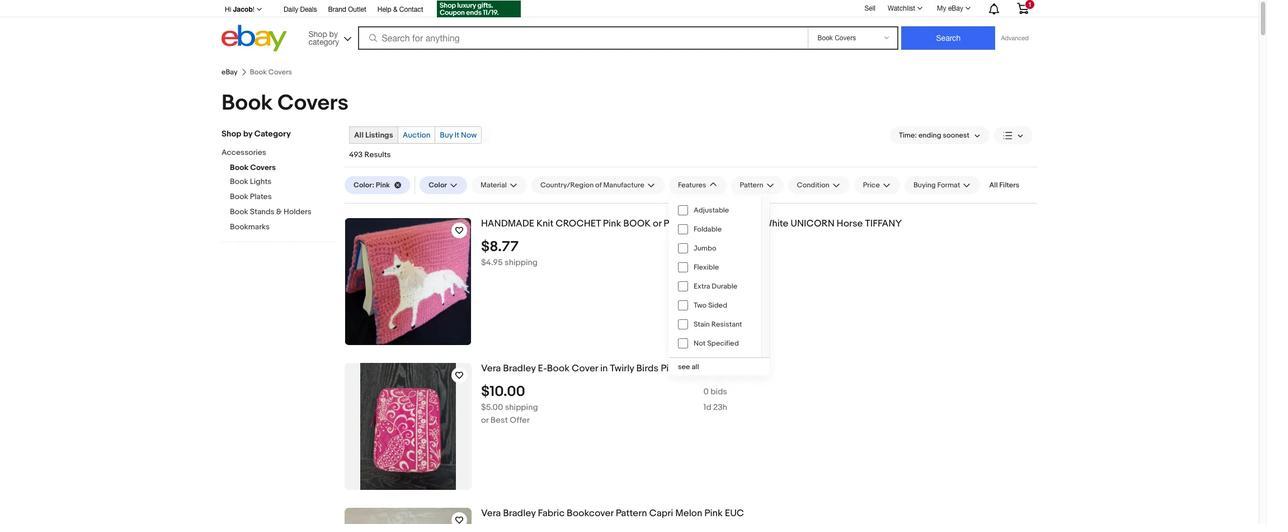 Task type: locate. For each thing, give the bounding box(es) containing it.
2 bradley from the top
[[503, 508, 536, 519]]

0 vertical spatial &
[[393, 6, 398, 13]]

pink right color:
[[376, 181, 390, 190]]

vera right tap to watch item - vera bradley fabric bookcover pattern capri melon pink euc image
[[481, 508, 501, 519]]

all for all filters
[[990, 181, 998, 190]]

banner containing sell
[[222, 0, 1038, 54]]

or
[[653, 218, 662, 230], [481, 415, 489, 426]]

banner
[[222, 0, 1038, 54]]

see all button
[[669, 358, 770, 376]]

pink left the book
[[603, 218, 622, 230]]

bids up "3m"
[[711, 242, 728, 252]]

book covers
[[222, 90, 349, 116]]

vera up $10.00
[[481, 363, 501, 374]]

results
[[365, 150, 391, 160]]

knit
[[537, 218, 554, 230]]

covers inside accessories book covers book lights book plates book stands & holders bookmarks
[[250, 163, 276, 172]]

1 vertical spatial &
[[276, 207, 282, 217]]

vera bradley e-book cover in twirly birds pink image
[[361, 363, 456, 490]]

0 vertical spatial all
[[354, 130, 364, 140]]

1 vera from the top
[[481, 363, 501, 374]]

bookmarks
[[230, 222, 270, 232]]

stain
[[694, 320, 710, 329]]

or inside 1d 23h or best offer
[[481, 415, 489, 426]]

daily
[[284, 6, 298, 13]]

0 horizontal spatial all
[[354, 130, 364, 140]]

1 bradley from the top
[[503, 363, 536, 374]]

all filters
[[990, 181, 1020, 190]]

0 vertical spatial shipping
[[505, 257, 538, 268]]

auction
[[403, 130, 431, 140]]

bradley
[[503, 363, 536, 374], [503, 508, 536, 519]]

specified
[[708, 339, 739, 348]]

1 bids from the top
[[711, 242, 728, 252]]

bids inside "0 bids $5.00 shipping"
[[711, 387, 728, 397]]

extra
[[694, 282, 711, 291]]

0 vertical spatial 0
[[704, 242, 709, 252]]

bids inside 0 bids $4.95 shipping
[[711, 242, 728, 252]]

0 vertical spatial vera
[[481, 363, 501, 374]]

1 vertical spatial covers
[[250, 163, 276, 172]]

offer
[[510, 415, 530, 426]]

1 0 from the top
[[704, 242, 709, 252]]

plates
[[250, 192, 272, 202]]

advanced
[[1002, 35, 1029, 41]]

1 shipping from the top
[[505, 257, 538, 268]]

all up 493
[[354, 130, 364, 140]]

1h
[[704, 257, 712, 268]]

& down book plates link
[[276, 207, 282, 217]]

0 horizontal spatial ebay
[[222, 68, 238, 77]]

vera bradley fabric bookcover pattern capri melon pink euc image
[[345, 508, 472, 524]]

1 vertical spatial bradley
[[503, 508, 536, 519]]

book left cover
[[547, 363, 570, 374]]

by
[[243, 129, 253, 139]]

0 inside 0 bids $4.95 shipping
[[704, 242, 709, 252]]

book lights link
[[230, 177, 336, 188]]

1 vertical spatial shipping
[[505, 402, 538, 413]]

bids for $8.77
[[711, 242, 728, 252]]

not specified link
[[669, 334, 762, 353]]

1 vertical spatial or
[[481, 415, 489, 426]]

0 vertical spatial ebay
[[949, 4, 964, 12]]

watchlist
[[888, 4, 916, 12]]

birds
[[637, 363, 659, 374]]

0 horizontal spatial covers
[[250, 163, 276, 172]]

1 vertical spatial all
[[990, 181, 998, 190]]

0 horizontal spatial or
[[481, 415, 489, 426]]

features
[[678, 181, 707, 190]]

1 horizontal spatial ebay
[[949, 4, 964, 12]]

0 inside "0 bids $5.00 shipping"
[[704, 387, 709, 397]]

handmade knit crochet pink book or photo album cover white unicorn horse tiffany link
[[481, 218, 1038, 230]]

all for all listings
[[354, 130, 364, 140]]

1 vertical spatial bids
[[711, 387, 728, 397]]

or left 'best'
[[481, 415, 489, 426]]

shipping inside 0 bids $4.95 shipping
[[505, 257, 538, 268]]

bradley left fabric
[[503, 508, 536, 519]]

1 vertical spatial 0
[[704, 387, 709, 397]]

outlet
[[348, 6, 366, 13]]

bids up 23h
[[711, 387, 728, 397]]

&
[[393, 6, 398, 13], [276, 207, 282, 217]]

vera for vera bradley e-book cover in twirly birds pink
[[481, 363, 501, 374]]

0 up 1h at the right of page
[[704, 242, 709, 252]]

daily deals
[[284, 6, 317, 13]]

23h
[[714, 402, 728, 413]]

0 bids $4.95 shipping
[[481, 242, 728, 268]]

ebay inside account 'navigation'
[[949, 4, 964, 12]]

0 vertical spatial bradley
[[503, 363, 536, 374]]

or right the book
[[653, 218, 662, 230]]

shipping up offer
[[505, 402, 538, 413]]

jumbo link
[[669, 239, 762, 258]]

bids
[[711, 242, 728, 252], [711, 387, 728, 397]]

account navigation
[[222, 0, 1038, 19]]

0 horizontal spatial &
[[276, 207, 282, 217]]

covers up category
[[278, 90, 349, 116]]

0 vertical spatial covers
[[278, 90, 349, 116]]

$10.00
[[481, 383, 526, 401]]

see all
[[678, 363, 700, 372]]

resistant
[[712, 320, 743, 329]]

2 vera from the top
[[481, 508, 501, 519]]

0 up 1d
[[704, 387, 709, 397]]

tap to watch item - handmade knit crochet pink book or photo album cover white unicorn horse tiffany image
[[452, 223, 467, 238]]

book stands & holders link
[[230, 207, 336, 218]]

bookmarks link
[[230, 222, 336, 233]]

all inside "button"
[[990, 181, 998, 190]]

get the coupon image
[[437, 1, 521, 17]]

ebay
[[949, 4, 964, 12], [222, 68, 238, 77]]

ebay link
[[222, 68, 238, 77]]

2 shipping from the top
[[505, 402, 538, 413]]

vera bradley e-book cover in twirly birds pink link
[[481, 363, 1038, 375]]

all listings link
[[350, 127, 398, 143]]

1 vertical spatial vera
[[481, 508, 501, 519]]

1 horizontal spatial &
[[393, 6, 398, 13]]

foldable link
[[669, 220, 762, 239]]

all left filters
[[990, 181, 998, 190]]

sell
[[865, 4, 876, 12]]

3m
[[713, 257, 726, 268]]

book
[[222, 90, 273, 116], [230, 163, 249, 172], [230, 177, 248, 186], [230, 192, 248, 202], [230, 207, 248, 217], [547, 363, 570, 374]]

None submit
[[902, 26, 996, 50]]

1 vertical spatial ebay
[[222, 68, 238, 77]]

jumbo
[[694, 244, 717, 253]]

my ebay link
[[931, 2, 976, 15]]

all
[[354, 130, 364, 140], [990, 181, 998, 190]]

vera bradley fabric bookcover pattern capri melon pink euc link
[[481, 508, 1038, 520]]

0 vertical spatial bids
[[711, 242, 728, 252]]

durable
[[712, 282, 738, 291]]

1 horizontal spatial all
[[990, 181, 998, 190]]

1h 3m
[[704, 257, 726, 268]]

0
[[704, 242, 709, 252], [704, 387, 709, 397]]

shipping inside "0 bids $5.00 shipping"
[[505, 402, 538, 413]]

1 horizontal spatial or
[[653, 218, 662, 230]]

& right help
[[393, 6, 398, 13]]

horse
[[837, 218, 863, 230]]

bradley left 'e-'
[[503, 363, 536, 374]]

bookcover
[[567, 508, 614, 519]]

buy
[[440, 130, 453, 140]]

my
[[938, 4, 947, 12]]

book left plates
[[230, 192, 248, 202]]

covers up lights
[[250, 163, 276, 172]]

shipping down $8.77
[[505, 257, 538, 268]]

2 0 from the top
[[704, 387, 709, 397]]

1d
[[704, 402, 712, 413]]

pink
[[376, 181, 390, 190], [603, 218, 622, 230], [661, 363, 679, 374], [705, 508, 723, 519]]

2 bids from the top
[[711, 387, 728, 397]]

capri
[[650, 508, 674, 519]]

none submit inside "banner"
[[902, 26, 996, 50]]

493 results
[[349, 150, 391, 160]]

$8.77
[[481, 238, 519, 256]]

not specified
[[694, 339, 739, 348]]



Task type: vqa. For each thing, say whether or not it's contained in the screenshot.
bottom Bradley
yes



Task type: describe. For each thing, give the bounding box(es) containing it.
best
[[491, 415, 508, 426]]

help & contact link
[[378, 4, 423, 16]]

brand
[[328, 6, 346, 13]]

book plates link
[[230, 192, 336, 203]]

twirly
[[610, 363, 635, 374]]

& inside help & contact link
[[393, 6, 398, 13]]

category
[[254, 129, 291, 139]]

deals
[[300, 6, 317, 13]]

brand outlet link
[[328, 4, 366, 16]]

pink left euc
[[705, 508, 723, 519]]

all filters button
[[985, 176, 1024, 194]]

book up by
[[222, 90, 273, 116]]

$5.00
[[481, 402, 503, 413]]

pattern
[[616, 508, 647, 519]]

1 horizontal spatial covers
[[278, 90, 349, 116]]

listings
[[366, 130, 393, 140]]

bradley for e-
[[503, 363, 536, 374]]

white
[[764, 218, 789, 230]]

euc
[[725, 508, 744, 519]]

buy it now
[[440, 130, 477, 140]]

see
[[678, 363, 690, 372]]

it
[[455, 130, 460, 140]]

0 for $8.77
[[704, 242, 709, 252]]

in
[[601, 363, 608, 374]]

stain resistant
[[694, 320, 743, 329]]

pink right birds
[[661, 363, 679, 374]]

buy it now link
[[436, 127, 482, 143]]

0 bids $5.00 shipping
[[481, 387, 728, 413]]

color: pink link
[[345, 176, 410, 194]]

shop by category
[[222, 129, 291, 139]]

lights
[[250, 177, 272, 186]]

& inside accessories book covers book lights book plates book stands & holders bookmarks
[[276, 207, 282, 217]]

stands
[[250, 207, 275, 217]]

color: pink
[[354, 181, 390, 190]]

accessories link
[[222, 148, 328, 158]]

cover
[[572, 363, 598, 374]]

color:
[[354, 181, 374, 190]]

photo
[[664, 218, 696, 230]]

extra durable
[[694, 282, 738, 291]]

shipping for $10.00
[[505, 402, 538, 413]]

tiffany
[[866, 218, 902, 230]]

two sided
[[694, 301, 728, 310]]

crochet
[[556, 218, 601, 230]]

1d 23h or best offer
[[481, 402, 728, 426]]

brand outlet
[[328, 6, 366, 13]]

cover
[[729, 218, 762, 230]]

adjustable link
[[669, 201, 762, 220]]

tap to watch item - vera bradley fabric bookcover pattern capri melon pink euc image
[[452, 513, 467, 524]]

bids for $10.00
[[711, 387, 728, 397]]

two sided link
[[669, 296, 762, 315]]

auction link
[[398, 127, 435, 143]]

shop
[[222, 129, 241, 139]]

all listings
[[354, 130, 393, 140]]

0 for $10.00
[[704, 387, 709, 397]]

book left lights
[[230, 177, 248, 186]]

two
[[694, 301, 707, 310]]

sided
[[709, 301, 728, 310]]

stain resistant link
[[669, 315, 762, 334]]

adjustable
[[694, 206, 730, 215]]

handmade knit crochet pink book or photo album cover white unicorn horse tiffany image
[[346, 218, 471, 345]]

$4.95
[[481, 257, 503, 268]]

extra durable link
[[669, 277, 762, 296]]

book down accessories
[[230, 163, 249, 172]]

0 vertical spatial or
[[653, 218, 662, 230]]

book
[[624, 218, 651, 230]]

e-
[[538, 363, 547, 374]]

shipping for $8.77
[[505, 257, 538, 268]]

daily deals link
[[284, 4, 317, 16]]

handmade
[[481, 218, 535, 230]]

fabric
[[538, 508, 565, 519]]

tap to watch item - vera bradley e-book cover in twirly birds pink image
[[452, 368, 467, 383]]

unicorn
[[791, 218, 835, 230]]

now
[[461, 130, 477, 140]]

help & contact
[[378, 6, 423, 13]]

book up the "bookmarks"
[[230, 207, 248, 217]]

sell link
[[860, 4, 881, 12]]

help
[[378, 6, 392, 13]]

melon
[[676, 508, 703, 519]]

accessories book covers book lights book plates book stands & holders bookmarks
[[222, 148, 312, 232]]

my ebay
[[938, 4, 964, 12]]

vera for vera bradley fabric bookcover pattern capri melon pink euc
[[481, 508, 501, 519]]

filters
[[1000, 181, 1020, 190]]

your shopping cart contains 1 item image
[[1017, 3, 1030, 14]]

contact
[[400, 6, 423, 13]]

foldable
[[694, 225, 722, 234]]

vera bradley e-book cover in twirly birds pink
[[481, 363, 679, 374]]

bradley for fabric
[[503, 508, 536, 519]]

vera bradley fabric bookcover pattern capri melon pink euc
[[481, 508, 744, 519]]

all
[[692, 363, 700, 372]]

handmade knit crochet pink book or photo album cover white unicorn horse tiffany
[[481, 218, 902, 230]]



